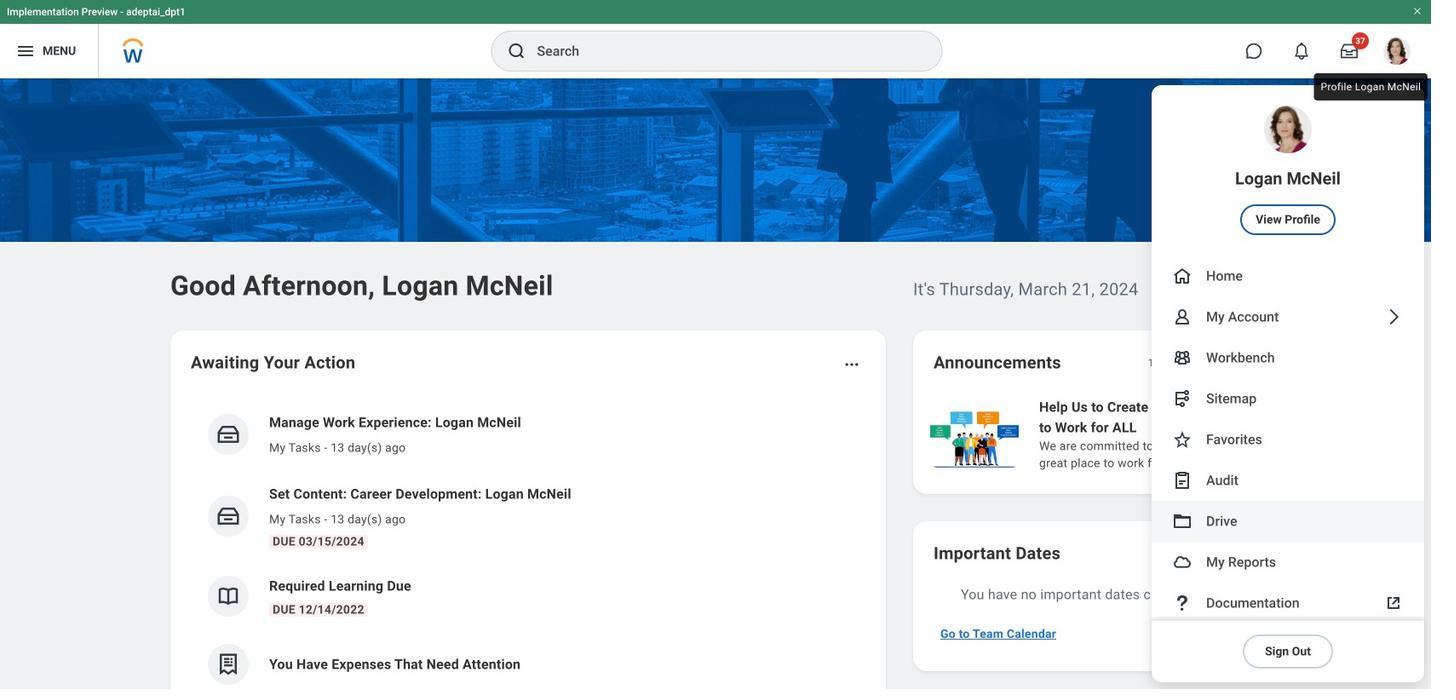 Task type: describe. For each thing, give the bounding box(es) containing it.
chevron right small image
[[1219, 355, 1236, 372]]

1 horizontal spatial list
[[927, 395, 1432, 474]]

inbox large image
[[1341, 43, 1358, 60]]

0 horizontal spatial list
[[191, 399, 866, 689]]

chevron right image
[[1384, 307, 1404, 327]]

paste image
[[1173, 470, 1193, 491]]

7 menu item from the top
[[1152, 460, 1425, 501]]

ext link image
[[1384, 593, 1404, 614]]

search image
[[507, 41, 527, 61]]

book open image
[[216, 584, 241, 609]]

logan mcneil image
[[1384, 37, 1411, 65]]

2 inbox image from the top
[[216, 504, 241, 529]]

home image
[[1173, 266, 1193, 286]]

folder open image
[[1173, 511, 1193, 532]]

5 menu item from the top
[[1152, 378, 1425, 419]]

10 menu item from the top
[[1152, 583, 1425, 624]]

9 menu item from the top
[[1152, 542, 1425, 583]]

close environment banner image
[[1413, 6, 1423, 16]]

related actions image
[[844, 356, 861, 373]]



Task type: locate. For each thing, give the bounding box(es) containing it.
status
[[1148, 356, 1176, 370]]

1 vertical spatial inbox image
[[216, 504, 241, 529]]

4 menu item from the top
[[1152, 337, 1425, 378]]

1 menu item from the top
[[1152, 85, 1425, 256]]

6 menu item from the top
[[1152, 419, 1425, 460]]

menu item
[[1152, 85, 1425, 256], [1152, 256, 1425, 297], [1152, 297, 1425, 337], [1152, 337, 1425, 378], [1152, 378, 1425, 419], [1152, 419, 1425, 460], [1152, 460, 1425, 501], [1152, 501, 1425, 542], [1152, 542, 1425, 583], [1152, 583, 1425, 624]]

dashboard expenses image
[[216, 652, 241, 677]]

contact card matrix manager image
[[1173, 348, 1193, 368]]

tooltip
[[1311, 70, 1432, 104]]

menu
[[1152, 85, 1425, 683]]

list
[[927, 395, 1432, 474], [191, 399, 866, 689]]

Search Workday  search field
[[537, 32, 907, 70]]

0 vertical spatial inbox image
[[216, 422, 241, 447]]

endpoints image
[[1173, 389, 1193, 409]]

notifications large image
[[1294, 43, 1311, 60]]

inbox image
[[216, 422, 241, 447], [216, 504, 241, 529]]

banner
[[0, 0, 1432, 683]]

8 menu item from the top
[[1152, 501, 1425, 542]]

3 menu item from the top
[[1152, 297, 1425, 337]]

star image
[[1173, 430, 1193, 450]]

2 menu item from the top
[[1152, 256, 1425, 297]]

main content
[[0, 78, 1432, 689]]

justify image
[[15, 41, 36, 61]]

avatar image
[[1173, 552, 1193, 573]]

question image
[[1173, 593, 1193, 614]]

1 inbox image from the top
[[216, 422, 241, 447]]

chevron left small image
[[1188, 355, 1205, 372]]



Task type: vqa. For each thing, say whether or not it's contained in the screenshot.
question image
yes



